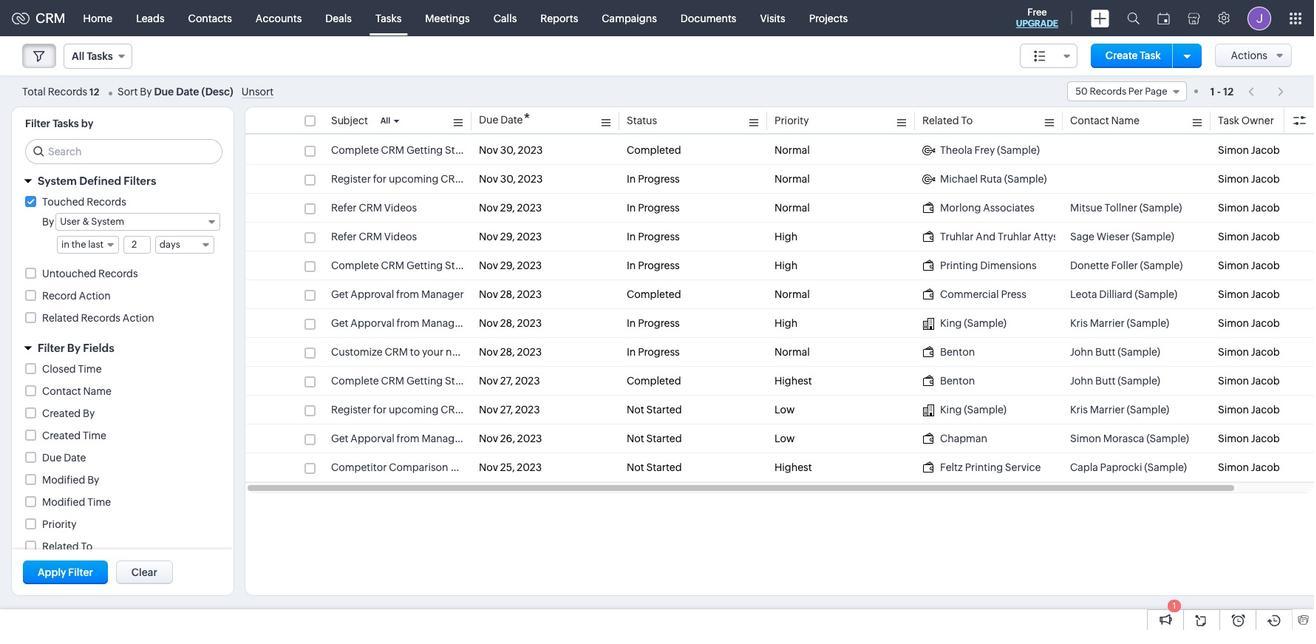 Task type: vqa. For each thing, say whether or not it's contained in the screenshot.


Task type: describe. For each thing, give the bounding box(es) containing it.
nov for printing dimensions link
[[479, 260, 498, 271]]

create menu image
[[1092, 9, 1110, 27]]

closed
[[42, 363, 76, 375]]

your
[[422, 346, 444, 358]]

*
[[524, 110, 531, 127]]

0 horizontal spatial name
[[83, 385, 112, 397]]

logo image
[[12, 12, 30, 24]]

steps for 30,
[[483, 144, 509, 156]]

0 vertical spatial printing
[[941, 260, 979, 271]]

1 - 12
[[1211, 85, 1234, 97]]

defined
[[79, 175, 121, 187]]

2 truhlar from the left
[[998, 231, 1032, 243]]

2023 for michael ruta (sample) link
[[518, 173, 543, 185]]

upcoming for nov 30, 2023
[[389, 173, 439, 185]]

commercial press link
[[923, 287, 1056, 302]]

leads link
[[124, 0, 176, 36]]

customize
[[331, 346, 383, 358]]

kris for low
[[1071, 404, 1089, 416]]

0 horizontal spatial to
[[81, 541, 93, 552]]

1 vertical spatial printing
[[966, 461, 1004, 473]]

morlong associates link
[[923, 200, 1056, 215]]

theola frey (sample) link
[[923, 143, 1056, 158]]

created time
[[42, 430, 107, 442]]

modified time
[[42, 496, 111, 508]]

25,
[[501, 461, 515, 473]]

(desc)
[[201, 85, 234, 97]]

complete crm getting started steps for nov 29, 2023
[[331, 260, 509, 271]]

6 progress from the top
[[638, 346, 680, 358]]

steps for 29,
[[483, 260, 509, 271]]

michael
[[941, 173, 979, 185]]

days
[[160, 239, 180, 250]]

simon jacob for feltz printing service link
[[1219, 461, 1281, 473]]

projects
[[810, 12, 848, 24]]

marrier for high
[[1091, 317, 1125, 329]]

for for nov 27, 2023
[[373, 404, 387, 416]]

2 vertical spatial related
[[42, 541, 79, 552]]

projects link
[[798, 0, 860, 36]]

touched
[[42, 196, 85, 208]]

get approval from manager
[[331, 288, 464, 300]]

1 horizontal spatial action
[[123, 312, 154, 324]]

simon jacob for 'morlong associates' link
[[1219, 202, 1281, 214]]

touched records
[[42, 196, 126, 208]]

untouched records
[[42, 268, 138, 280]]

time for modified time
[[87, 496, 111, 508]]

upcoming for nov 27, 2023
[[389, 404, 439, 416]]

progress for king
[[638, 317, 680, 329]]

records for total
[[48, 85, 87, 97]]

search image
[[1128, 12, 1140, 24]]

task inside button
[[1141, 50, 1162, 61]]

leota dilliard (sample) link
[[1071, 287, 1204, 302]]

fields
[[83, 342, 114, 354]]

Search text field
[[26, 140, 222, 163]]

filter for filter tasks by
[[25, 118, 50, 129]]

system defined filters button
[[12, 168, 234, 194]]

tasks link
[[364, 0, 414, 36]]

2023 for truhlar and truhlar attys link
[[517, 231, 542, 243]]

8 nov from the top
[[479, 346, 498, 358]]

0 vertical spatial priority
[[775, 115, 809, 126]]

1 from from the top
[[396, 288, 419, 300]]

morlong associates
[[941, 202, 1035, 214]]

contacts
[[188, 12, 232, 24]]

donette
[[1071, 260, 1110, 271]]

8 jacob from the top
[[1252, 346, 1281, 358]]

8 simon jacob from the top
[[1219, 346, 1281, 358]]

simon jacob for theola frey (sample) link
[[1219, 144, 1281, 156]]

record action
[[42, 290, 111, 302]]

steps for 27,
[[483, 375, 509, 387]]

customize crm to your needs nov 28, 2023
[[331, 346, 542, 358]]

create task
[[1106, 50, 1162, 61]]

11 jacob from the top
[[1252, 433, 1281, 444]]

capla paprocki (sample)
[[1071, 461, 1188, 473]]

john butt (sample) link for normal
[[1071, 345, 1204, 359]]

in progress for printing
[[627, 260, 680, 271]]

low for king (sample)
[[775, 404, 795, 416]]

simon morasca (sample) link
[[1071, 431, 1204, 446]]

2023 for 'commercial press' link
[[517, 288, 542, 300]]

by
[[81, 118, 93, 129]]

3 28, from the top
[[501, 346, 515, 358]]

morasca
[[1104, 433, 1145, 444]]

and
[[976, 231, 996, 243]]

refer for normal
[[331, 202, 357, 214]]

27, for complete crm getting started steps
[[501, 375, 513, 387]]

deals
[[326, 12, 352, 24]]

free
[[1028, 7, 1048, 18]]

mitsue tollner (sample) link
[[1071, 200, 1204, 215]]

system inside field
[[91, 216, 124, 227]]

sort
[[118, 85, 138, 97]]

john for highest
[[1071, 375, 1094, 387]]

in for king
[[627, 317, 636, 329]]

9 simon jacob from the top
[[1219, 375, 1281, 387]]

1 vertical spatial task
[[1219, 115, 1240, 126]]

nov 26, 2023
[[479, 433, 542, 444]]

upgrade
[[1017, 18, 1059, 29]]

days field
[[155, 236, 214, 254]]

campaigns
[[602, 12, 657, 24]]

from for in
[[397, 317, 420, 329]]

30, for complete crm getting started steps
[[501, 144, 516, 156]]

competitor
[[331, 461, 387, 473]]

filter by fields button
[[12, 335, 234, 361]]

size image
[[1035, 50, 1046, 63]]

press
[[1002, 288, 1027, 300]]

due for due date
[[42, 452, 62, 464]]

nov 29, 2023 for printing dimensions
[[479, 260, 542, 271]]

morlong
[[941, 202, 982, 214]]

subject
[[331, 115, 368, 126]]

register for upcoming crm webinars link for nov 27, 2023
[[331, 402, 512, 417]]

john butt (sample) for normal
[[1071, 346, 1161, 358]]

1 vertical spatial priority
[[42, 518, 77, 530]]

3 jacob from the top
[[1252, 202, 1281, 214]]

nov 25, 2023
[[479, 461, 542, 473]]

search element
[[1119, 0, 1149, 36]]

record
[[42, 290, 77, 302]]

closed time
[[42, 363, 102, 375]]

6 in from the top
[[627, 346, 636, 358]]

not started for nov 27, 2023
[[627, 404, 682, 416]]

(sample) for feltz printing service link
[[1145, 461, 1188, 473]]

calls link
[[482, 0, 529, 36]]

calendar image
[[1158, 12, 1171, 24]]

chapman link
[[923, 431, 1056, 446]]

create
[[1106, 50, 1139, 61]]

truhlar and truhlar attys
[[941, 231, 1059, 243]]

videos for normal
[[384, 202, 417, 214]]

0 horizontal spatial contact
[[42, 385, 81, 397]]

not started for nov 25, 2023
[[627, 461, 682, 473]]

0 horizontal spatial related to
[[42, 541, 93, 552]]

all for all tasks
[[72, 50, 85, 62]]

get for not
[[331, 433, 349, 444]]

7 jacob from the top
[[1252, 317, 1281, 329]]

1 horizontal spatial contact name
[[1071, 115, 1140, 126]]

(sample) for benton link corresponding to highest
[[1118, 375, 1161, 387]]

1 horizontal spatial name
[[1112, 115, 1140, 126]]

actions
[[1232, 50, 1268, 61]]

progress for printing
[[638, 260, 680, 271]]

king for high
[[941, 317, 962, 329]]

king (sample) for high
[[941, 317, 1007, 329]]

comparison
[[389, 461, 449, 473]]

free upgrade
[[1017, 7, 1059, 29]]

by for sort
[[140, 85, 152, 97]]

complete crm getting started steps for nov 30, 2023
[[331, 144, 509, 156]]

0 vertical spatial contact
[[1071, 115, 1110, 126]]

progress for michael
[[638, 173, 680, 185]]

home
[[83, 12, 113, 24]]

sage
[[1071, 231, 1095, 243]]

1 for 1 - 12
[[1211, 85, 1215, 97]]

related records action
[[42, 312, 154, 324]]

last
[[88, 239, 104, 250]]

6 in progress from the top
[[627, 346, 680, 358]]

completed for nov 27, 2023
[[627, 375, 682, 387]]

not for nov 26, 2023
[[627, 433, 645, 444]]

document
[[451, 461, 502, 473]]

printing dimensions
[[941, 260, 1037, 271]]

refer crm videos link for normal
[[331, 200, 464, 215]]

king (sample) link for low
[[923, 402, 1056, 417]]

owner
[[1242, 115, 1275, 126]]

created for created time
[[42, 430, 81, 442]]

(sample) for 'commercial press' link
[[1135, 288, 1178, 300]]

1 horizontal spatial to
[[962, 115, 973, 126]]

register for upcoming crm webinars link for nov 30, 2023
[[331, 172, 512, 186]]

nov for truhlar and truhlar attys link
[[479, 231, 498, 243]]

for for nov 30, 2023
[[373, 173, 387, 185]]

reports link
[[529, 0, 590, 36]]

register for upcoming crm webinars for nov 27, 2023
[[331, 404, 512, 416]]

due date *
[[479, 110, 531, 127]]

row group containing complete crm getting started steps
[[246, 136, 1315, 482]]

28, for get approval from manager
[[501, 288, 515, 300]]

tasks for all tasks
[[87, 50, 113, 62]]

2023 for high's king (sample) link
[[517, 317, 542, 329]]

nov for theola frey (sample) link
[[479, 144, 498, 156]]

(sample) inside theola frey (sample) link
[[998, 144, 1040, 156]]

nov 27, 2023 for complete crm getting started steps
[[479, 375, 540, 387]]

9 nov from the top
[[479, 375, 498, 387]]

contacts link
[[176, 0, 244, 36]]

in progress for king
[[627, 317, 680, 329]]

the
[[72, 239, 86, 250]]

nov for 'commercial press' link
[[479, 288, 498, 300]]

0 horizontal spatial contact name
[[42, 385, 112, 397]]

leads
[[136, 12, 165, 24]]

sage wieser (sample) link
[[1071, 229, 1204, 244]]

29, for printing dimensions
[[501, 260, 515, 271]]

not started for nov 26, 2023
[[627, 433, 682, 444]]

4 jacob from the top
[[1252, 231, 1281, 243]]

1 vertical spatial related
[[42, 312, 79, 324]]

sort by due date (desc)
[[118, 85, 234, 97]]

date for due date *
[[501, 114, 523, 126]]

complete crm getting started steps link for nov 27, 2023
[[331, 373, 509, 388]]

visits link
[[749, 0, 798, 36]]

simon jacob for high's king (sample) link
[[1219, 317, 1281, 329]]

get apporval from manager for nov 26, 2023
[[331, 433, 465, 444]]

records for 50
[[1090, 86, 1127, 97]]

butt for highest
[[1096, 375, 1116, 387]]

campaigns link
[[590, 0, 669, 36]]

visits
[[761, 12, 786, 24]]

status
[[627, 115, 658, 126]]

unsort
[[242, 85, 274, 97]]

from for not
[[397, 433, 420, 444]]

0 vertical spatial related to
[[923, 115, 973, 126]]

kris marrier (sample) for high
[[1071, 317, 1170, 329]]

in progress for michael
[[627, 173, 680, 185]]

nov 30, 2023 for steps
[[479, 144, 543, 156]]

deals link
[[314, 0, 364, 36]]

6 jacob from the top
[[1252, 288, 1281, 300]]

paprocki
[[1101, 461, 1143, 473]]

total
[[22, 85, 46, 97]]

5 jacob from the top
[[1252, 260, 1281, 271]]

in
[[61, 239, 70, 250]]

nov 30, 2023 for webinars
[[479, 173, 543, 185]]



Task type: locate. For each thing, give the bounding box(es) containing it.
nov 29, 2023 for morlong associates
[[479, 202, 542, 214]]

1 vertical spatial apporval
[[351, 433, 395, 444]]

butt down the dilliard
[[1096, 346, 1116, 358]]

1 getting from the top
[[407, 144, 443, 156]]

records right '50'
[[1090, 86, 1127, 97]]

wieser
[[1097, 231, 1130, 243]]

6 simon jacob from the top
[[1219, 288, 1281, 300]]

12 up by
[[90, 86, 99, 97]]

2 vertical spatial complete
[[331, 375, 379, 387]]

2 not started from the top
[[627, 433, 682, 444]]

nov 27, 2023
[[479, 375, 540, 387], [479, 404, 540, 416]]

related
[[923, 115, 960, 126], [42, 312, 79, 324], [42, 541, 79, 552]]

0 horizontal spatial task
[[1141, 50, 1162, 61]]

0 vertical spatial 29,
[[501, 202, 515, 214]]

1 king (sample) link from the top
[[923, 316, 1056, 331]]

0 horizontal spatial tasks
[[53, 118, 79, 129]]

feltz printing service
[[941, 461, 1042, 473]]

1 vertical spatial get
[[331, 317, 349, 329]]

12 for total records 12
[[90, 86, 99, 97]]

2 for from the top
[[373, 404, 387, 416]]

benton link up chapman 'link'
[[923, 373, 1056, 388]]

benton down commercial at the right top of the page
[[941, 346, 976, 358]]

create menu element
[[1083, 0, 1119, 36]]

getting
[[407, 144, 443, 156], [407, 260, 443, 271], [407, 375, 443, 387]]

filter up "closed"
[[38, 342, 65, 354]]

filter inside dropdown button
[[38, 342, 65, 354]]

0 vertical spatial action
[[79, 290, 111, 302]]

get left approval
[[331, 288, 349, 300]]

12 right -
[[1224, 85, 1234, 97]]

ruta
[[981, 173, 1003, 185]]

50
[[1076, 86, 1088, 97]]

3 nov 29, 2023 from the top
[[479, 260, 542, 271]]

2 vertical spatial nov 29, 2023
[[479, 260, 542, 271]]

king (sample) up chapman
[[941, 404, 1007, 416]]

2 not from the top
[[627, 433, 645, 444]]

king (sample) down commercial at the right top of the page
[[941, 317, 1007, 329]]

apporval up competitor
[[351, 433, 395, 444]]

(sample) inside michael ruta (sample) link
[[1005, 173, 1048, 185]]

2 vertical spatial 28,
[[501, 346, 515, 358]]

0 vertical spatial completed
[[627, 144, 682, 156]]

2 nov 29, 2023 from the top
[[479, 231, 542, 243]]

due left *
[[479, 114, 499, 126]]

2 29, from the top
[[501, 231, 515, 243]]

printing down chapman 'link'
[[966, 461, 1004, 473]]

not for nov 25, 2023
[[627, 461, 645, 473]]

1 horizontal spatial contact
[[1071, 115, 1110, 126]]

king (sample) link down 'commercial press' link
[[923, 316, 1056, 331]]

None text field
[[124, 237, 150, 253]]

modified for modified by
[[42, 474, 85, 486]]

1 vertical spatial get apporval from manager
[[331, 433, 465, 444]]

time down created by
[[83, 430, 107, 442]]

highest for completed
[[775, 375, 812, 387]]

nov for chapman 'link'
[[479, 433, 498, 444]]

2023 for chapman 'link'
[[518, 433, 542, 444]]

king up chapman
[[941, 404, 962, 416]]

videos for high
[[384, 231, 417, 243]]

1 horizontal spatial date
[[176, 85, 199, 97]]

profile element
[[1239, 0, 1281, 36]]

0 vertical spatial manager
[[421, 288, 464, 300]]

simon jacob for low's king (sample) link
[[1219, 404, 1281, 416]]

get
[[331, 288, 349, 300], [331, 317, 349, 329], [331, 433, 349, 444]]

2 high from the top
[[775, 260, 798, 271]]

0 vertical spatial john
[[1071, 346, 1094, 358]]

nov for feltz printing service link
[[479, 461, 498, 473]]

tasks inside field
[[87, 50, 113, 62]]

2 horizontal spatial tasks
[[376, 12, 402, 24]]

nov 28, 2023 for get approval from manager
[[479, 288, 542, 300]]

records up filter tasks by
[[48, 85, 87, 97]]

(sample) inside leota dilliard (sample) link
[[1135, 288, 1178, 300]]

2 vertical spatial 29,
[[501, 260, 515, 271]]

by left user at the top left
[[42, 216, 54, 228]]

1 vertical spatial king (sample)
[[941, 404, 1007, 416]]

kris marrier (sample) link down leota dilliard (sample) link
[[1071, 316, 1204, 331]]

get up customize
[[331, 317, 349, 329]]

get approval from manager link
[[331, 287, 464, 302]]

filter
[[25, 118, 50, 129], [38, 342, 65, 354], [68, 566, 93, 578]]

system
[[38, 175, 77, 187], [91, 216, 124, 227]]

(sample) for benton link for normal
[[1118, 346, 1161, 358]]

complete down subject
[[331, 144, 379, 156]]

filter right the apply
[[68, 566, 93, 578]]

0 vertical spatial highest
[[775, 375, 812, 387]]

1 vertical spatial not
[[627, 433, 645, 444]]

29, for truhlar and truhlar attys
[[501, 231, 515, 243]]

filters
[[124, 175, 156, 187]]

to up the apply filter
[[81, 541, 93, 552]]

truhlar
[[941, 231, 974, 243], [998, 231, 1032, 243]]

normal for morlong
[[775, 202, 810, 214]]

king for low
[[941, 404, 962, 416]]

2 highest from the top
[[775, 461, 812, 473]]

accounts link
[[244, 0, 314, 36]]

butt for normal
[[1096, 346, 1116, 358]]

tasks
[[376, 12, 402, 24], [87, 50, 113, 62], [53, 118, 79, 129]]

(sample) inside sage wieser (sample) link
[[1132, 231, 1175, 243]]

john butt (sample) down the dilliard
[[1071, 346, 1161, 358]]

3 in progress from the top
[[627, 231, 680, 243]]

king (sample) link
[[923, 316, 1056, 331], [923, 402, 1056, 417]]

2 steps from the top
[[483, 260, 509, 271]]

related up theola
[[923, 115, 960, 126]]

kris
[[1071, 317, 1089, 329], [1071, 404, 1089, 416]]

by up closed time
[[67, 342, 81, 354]]

register down subject
[[331, 173, 371, 185]]

1 truhlar from the left
[[941, 231, 974, 243]]

1 vertical spatial system
[[91, 216, 124, 227]]

10 nov from the top
[[479, 404, 498, 416]]

by up created time
[[83, 407, 95, 419]]

0 vertical spatial to
[[962, 115, 973, 126]]

1 not from the top
[[627, 404, 645, 416]]

king down commercial at the right top of the page
[[941, 317, 962, 329]]

1 vertical spatial videos
[[384, 231, 417, 243]]

get apporval from manager link down get approval from manager link
[[331, 316, 465, 331]]

1 kris marrier (sample) link from the top
[[1071, 316, 1204, 331]]

by for modified
[[87, 474, 99, 486]]

get apporval from manager for nov 28, 2023
[[331, 317, 465, 329]]

2023 for low's king (sample) link
[[515, 404, 540, 416]]

2 vertical spatial completed
[[627, 375, 682, 387]]

by inside dropdown button
[[67, 342, 81, 354]]

2 get apporval from manager from the top
[[331, 433, 465, 444]]

donette foller (sample)
[[1071, 260, 1184, 271]]

kris up capla
[[1071, 404, 1089, 416]]

2023 for feltz printing service link
[[517, 461, 542, 473]]

(sample)
[[998, 144, 1040, 156], [1005, 173, 1048, 185], [1140, 202, 1183, 214], [1132, 231, 1175, 243], [1141, 260, 1184, 271], [1135, 288, 1178, 300], [965, 317, 1007, 329], [1127, 317, 1170, 329], [1118, 346, 1161, 358], [1118, 375, 1161, 387], [965, 404, 1007, 416], [1127, 404, 1170, 416], [1147, 433, 1190, 444], [1145, 461, 1188, 473]]

service
[[1006, 461, 1042, 473]]

0 vertical spatial nov 30, 2023
[[479, 144, 543, 156]]

1 vertical spatial benton
[[941, 375, 976, 387]]

2 vertical spatial filter
[[68, 566, 93, 578]]

sage wieser (sample)
[[1071, 231, 1175, 243]]

due up modified by
[[42, 452, 62, 464]]

2 vertical spatial not started
[[627, 461, 682, 473]]

2 nov 30, 2023 from the top
[[479, 173, 543, 185]]

profile image
[[1248, 6, 1272, 30]]

0 vertical spatial tasks
[[376, 12, 402, 24]]

10 jacob from the top
[[1252, 404, 1281, 416]]

1 refer from the top
[[331, 202, 357, 214]]

date left *
[[501, 114, 523, 126]]

3 getting from the top
[[407, 375, 443, 387]]

records up fields
[[81, 312, 121, 324]]

1 vertical spatial king
[[941, 404, 962, 416]]

normal for michael
[[775, 173, 810, 185]]

created up due date
[[42, 430, 81, 442]]

to up theola
[[962, 115, 973, 126]]

2 register for upcoming crm webinars link from the top
[[331, 402, 512, 417]]

action up related records action
[[79, 290, 111, 302]]

records down "defined"
[[87, 196, 126, 208]]

0 vertical spatial task
[[1141, 50, 1162, 61]]

normal for commercial
[[775, 288, 810, 300]]

0 vertical spatial nov 28, 2023
[[479, 288, 542, 300]]

all
[[72, 50, 85, 62], [381, 116, 391, 125]]

task left owner at the right top of the page
[[1219, 115, 1240, 126]]

dilliard
[[1100, 288, 1133, 300]]

30, for register for upcoming crm webinars
[[501, 173, 516, 185]]

0 vertical spatial complete crm getting started steps link
[[331, 143, 509, 158]]

2 benton link from the top
[[923, 373, 1056, 388]]

1 vertical spatial related to
[[42, 541, 93, 552]]

2023 for printing dimensions link
[[517, 260, 542, 271]]

1 nov 29, 2023 from the top
[[479, 202, 542, 214]]

normal for theola
[[775, 144, 810, 156]]

0 vertical spatial low
[[775, 404, 795, 416]]

complete for nov 30, 2023
[[331, 144, 379, 156]]

completed for nov 30, 2023
[[627, 144, 682, 156]]

customize crm to your needs link
[[331, 345, 475, 359]]

in the last field
[[57, 236, 119, 254]]

modified
[[42, 474, 85, 486], [42, 496, 85, 508]]

1 in progress from the top
[[627, 173, 680, 185]]

1 vertical spatial manager
[[422, 317, 465, 329]]

from right approval
[[396, 288, 419, 300]]

simon jacob
[[1219, 144, 1281, 156], [1219, 173, 1281, 185], [1219, 202, 1281, 214], [1219, 231, 1281, 243], [1219, 260, 1281, 271], [1219, 288, 1281, 300], [1219, 317, 1281, 329], [1219, 346, 1281, 358], [1219, 375, 1281, 387], [1219, 404, 1281, 416], [1219, 433, 1281, 444], [1219, 461, 1281, 473]]

butt up morasca
[[1096, 375, 1116, 387]]

truhlar right "and"
[[998, 231, 1032, 243]]

29, for morlong associates
[[501, 202, 515, 214]]

modified down due date
[[42, 474, 85, 486]]

0 vertical spatial refer crm videos
[[331, 202, 417, 214]]

get apporval from manager link for nov 26, 2023
[[331, 431, 465, 446]]

crm
[[35, 10, 66, 26], [381, 144, 405, 156], [441, 173, 464, 185], [359, 202, 382, 214], [359, 231, 382, 243], [381, 260, 405, 271], [385, 346, 408, 358], [381, 375, 405, 387], [441, 404, 464, 416]]

get apporval from manager up competitor comparison document
[[331, 433, 465, 444]]

2 created from the top
[[42, 430, 81, 442]]

4 normal from the top
[[775, 288, 810, 300]]

apporval for nov 28, 2023
[[351, 317, 395, 329]]

2 john butt (sample) link from the top
[[1071, 373, 1204, 388]]

1 vertical spatial date
[[501, 114, 523, 126]]

register for upcoming crm webinars link
[[331, 172, 512, 186], [331, 402, 512, 417]]

printing dimensions link
[[923, 258, 1056, 273]]

dimensions
[[981, 260, 1037, 271]]

marrier up morasca
[[1091, 404, 1125, 416]]

feltz
[[941, 461, 963, 473]]

1 created from the top
[[42, 407, 81, 419]]

1 vertical spatial all
[[381, 116, 391, 125]]

(sample) for low's king (sample) link
[[1127, 404, 1170, 416]]

2 nov from the top
[[479, 173, 498, 185]]

1 vertical spatial butt
[[1096, 375, 1116, 387]]

jacob
[[1252, 144, 1281, 156], [1252, 173, 1281, 185], [1252, 202, 1281, 214], [1252, 231, 1281, 243], [1252, 260, 1281, 271], [1252, 288, 1281, 300], [1252, 317, 1281, 329], [1252, 346, 1281, 358], [1252, 375, 1281, 387], [1252, 404, 1281, 416], [1252, 433, 1281, 444], [1252, 461, 1281, 473]]

highest for not started
[[775, 461, 812, 473]]

due for due date *
[[479, 114, 499, 126]]

2 vertical spatial not
[[627, 461, 645, 473]]

webinars down due date *
[[466, 173, 512, 185]]

frey
[[975, 144, 996, 156]]

benton for highest
[[941, 375, 976, 387]]

get for in
[[331, 317, 349, 329]]

2 refer from the top
[[331, 231, 357, 243]]

12
[[1224, 85, 1234, 97], [90, 86, 99, 97]]

get up competitor
[[331, 433, 349, 444]]

4 in from the top
[[627, 260, 636, 271]]

get apporval from manager down get approval from manager link
[[331, 317, 465, 329]]

0 vertical spatial kris
[[1071, 317, 1089, 329]]

2 vertical spatial manager
[[422, 433, 465, 444]]

register for nov 27, 2023
[[331, 404, 371, 416]]

12 for 1 - 12
[[1224, 85, 1234, 97]]

contact name down 50 records per page
[[1071, 115, 1140, 126]]

register for nov 30, 2023
[[331, 173, 371, 185]]

1 vertical spatial complete
[[331, 260, 379, 271]]

simon morasca (sample)
[[1071, 433, 1190, 444]]

User & System field
[[56, 213, 220, 231]]

untouched
[[42, 268, 96, 280]]

1 vertical spatial refer crm videos
[[331, 231, 417, 243]]

0 vertical spatial complete
[[331, 144, 379, 156]]

0 vertical spatial register for upcoming crm webinars
[[331, 173, 512, 185]]

john butt (sample) link
[[1071, 345, 1204, 359], [1071, 373, 1204, 388]]

kris marrier (sample) down the dilliard
[[1071, 317, 1170, 329]]

related down "record"
[[42, 312, 79, 324]]

1 get from the top
[[331, 288, 349, 300]]

high for truhlar and truhlar attys
[[775, 231, 798, 243]]

3 from from the top
[[397, 433, 420, 444]]

time down modified by
[[87, 496, 111, 508]]

related up the apply filter
[[42, 541, 79, 552]]

0 horizontal spatial action
[[79, 290, 111, 302]]

1 get apporval from manager link from the top
[[331, 316, 465, 331]]

due inside due date *
[[479, 114, 499, 126]]

3 in from the top
[[627, 231, 636, 243]]

in progress for truhlar
[[627, 231, 680, 243]]

3 normal from the top
[[775, 202, 810, 214]]

1 jacob from the top
[[1252, 144, 1281, 156]]

complete crm getting started steps link for nov 30, 2023
[[331, 143, 509, 158]]

home link
[[71, 0, 124, 36]]

john butt (sample) link up simon morasca (sample) link
[[1071, 373, 1204, 388]]

get apporval from manager
[[331, 317, 465, 329], [331, 433, 465, 444]]

2 jacob from the top
[[1252, 173, 1281, 185]]

created for created by
[[42, 407, 81, 419]]

1 vertical spatial getting
[[407, 260, 443, 271]]

refer crm videos for high
[[331, 231, 417, 243]]

from up competitor comparison document link
[[397, 433, 420, 444]]

2 vertical spatial get
[[331, 433, 349, 444]]

kris down leota
[[1071, 317, 1089, 329]]

marrier for low
[[1091, 404, 1125, 416]]

2 john butt (sample) from the top
[[1071, 375, 1161, 387]]

simon jacob for printing dimensions link
[[1219, 260, 1281, 271]]

kris marrier (sample) up morasca
[[1071, 404, 1170, 416]]

0 vertical spatial webinars
[[466, 173, 512, 185]]

12 nov from the top
[[479, 461, 498, 473]]

time for created time
[[83, 430, 107, 442]]

50 records per page
[[1076, 86, 1168, 97]]

complete for nov 27, 2023
[[331, 375, 379, 387]]

0 vertical spatial system
[[38, 175, 77, 187]]

10 simon jacob from the top
[[1219, 404, 1281, 416]]

king
[[941, 317, 962, 329], [941, 404, 962, 416]]

2 king (sample) link from the top
[[923, 402, 1056, 417]]

1 horizontal spatial all
[[381, 116, 391, 125]]

tasks right deals
[[376, 12, 402, 24]]

webinars
[[466, 173, 512, 185], [466, 404, 512, 416]]

refer for high
[[331, 231, 357, 243]]

system up 'touched'
[[38, 175, 77, 187]]

1 register from the top
[[331, 173, 371, 185]]

time down fields
[[78, 363, 102, 375]]

1 webinars from the top
[[466, 173, 512, 185]]

2 webinars from the top
[[466, 404, 512, 416]]

0 vertical spatial upcoming
[[389, 173, 439, 185]]

(sample) inside capla paprocki (sample) "link"
[[1145, 461, 1188, 473]]

kris marrier (sample) link up simon morasca (sample) link
[[1071, 402, 1204, 417]]

kris for high
[[1071, 317, 1089, 329]]

3 high from the top
[[775, 317, 798, 329]]

5 normal from the top
[[775, 346, 810, 358]]

system right &
[[91, 216, 124, 227]]

1 kris from the top
[[1071, 317, 1089, 329]]

tasks down home link
[[87, 50, 113, 62]]

simon jacob for 'commercial press' link
[[1219, 288, 1281, 300]]

created
[[42, 407, 81, 419], [42, 430, 81, 442]]

0 horizontal spatial 12
[[90, 86, 99, 97]]

high for printing dimensions
[[775, 260, 798, 271]]

1 refer crm videos from the top
[[331, 202, 417, 214]]

truhlar left "and"
[[941, 231, 974, 243]]

2 kris marrier (sample) link from the top
[[1071, 402, 1204, 417]]

1 horizontal spatial truhlar
[[998, 231, 1032, 243]]

12 jacob from the top
[[1252, 461, 1281, 473]]

benton up chapman
[[941, 375, 976, 387]]

system inside 'dropdown button'
[[38, 175, 77, 187]]

meetings
[[425, 12, 470, 24]]

0 vertical spatial register for upcoming crm webinars link
[[331, 172, 512, 186]]

michael ruta (sample)
[[941, 173, 1048, 185]]

nov 27, 2023 for register for upcoming crm webinars
[[479, 404, 540, 416]]

2 nov 27, 2023 from the top
[[479, 404, 540, 416]]

2 register for upcoming crm webinars from the top
[[331, 404, 512, 416]]

1 vertical spatial complete crm getting started steps
[[331, 260, 509, 271]]

nov for michael ruta (sample) link
[[479, 173, 498, 185]]

leota dilliard (sample)
[[1071, 288, 1178, 300]]

get apporval from manager link up competitor comparison document
[[331, 431, 465, 446]]

get apporval from manager link
[[331, 316, 465, 331], [331, 431, 465, 446]]

printing up commercial at the right top of the page
[[941, 260, 979, 271]]

in the last
[[61, 239, 104, 250]]

2023 for theola frey (sample) link
[[518, 144, 543, 156]]

by up modified time
[[87, 474, 99, 486]]

webinars up 26,
[[466, 404, 512, 416]]

12 inside total records 12
[[90, 86, 99, 97]]

1 vertical spatial to
[[81, 541, 93, 552]]

1 nov 28, 2023 from the top
[[479, 288, 542, 300]]

1 complete crm getting started steps from the top
[[331, 144, 509, 156]]

not started
[[627, 404, 682, 416], [627, 433, 682, 444], [627, 461, 682, 473]]

0 vertical spatial related
[[923, 115, 960, 126]]

2 in progress from the top
[[627, 202, 680, 214]]

2 vertical spatial steps
[[483, 375, 509, 387]]

0 vertical spatial nov 29, 2023
[[479, 202, 542, 214]]

benton link for normal
[[923, 345, 1056, 359]]

refer crm videos for normal
[[331, 202, 417, 214]]

printing
[[941, 260, 979, 271], [966, 461, 1004, 473]]

1 horizontal spatial tasks
[[87, 50, 113, 62]]

complete down customize
[[331, 375, 379, 387]]

benton
[[941, 346, 976, 358], [941, 375, 976, 387]]

1
[[1211, 85, 1215, 97], [1173, 601, 1177, 610]]

0 horizontal spatial 1
[[1173, 601, 1177, 610]]

highest
[[775, 375, 812, 387], [775, 461, 812, 473]]

1 vertical spatial 30,
[[501, 173, 516, 185]]

date down created time
[[64, 452, 86, 464]]

2 28, from the top
[[501, 317, 515, 329]]

apporval
[[351, 317, 395, 329], [351, 433, 395, 444]]

records inside "field"
[[1090, 86, 1127, 97]]

john butt (sample) up morasca
[[1071, 375, 1161, 387]]

None field
[[1021, 44, 1078, 68]]

all inside field
[[72, 50, 85, 62]]

2 marrier from the top
[[1091, 404, 1125, 416]]

created up created time
[[42, 407, 81, 419]]

attys
[[1034, 231, 1059, 243]]

modified down modified by
[[42, 496, 85, 508]]

normal
[[775, 144, 810, 156], [775, 173, 810, 185], [775, 202, 810, 214], [775, 288, 810, 300], [775, 346, 810, 358]]

all right subject
[[381, 116, 391, 125]]

king (sample)
[[941, 317, 1007, 329], [941, 404, 1007, 416]]

benton link for highest
[[923, 373, 1056, 388]]

1 horizontal spatial task
[[1219, 115, 1240, 126]]

king (sample) link up chapman 'link'
[[923, 402, 1056, 417]]

11 nov from the top
[[479, 433, 498, 444]]

1 benton from the top
[[941, 346, 976, 358]]

row group
[[246, 136, 1315, 482]]

task right create
[[1141, 50, 1162, 61]]

name down 50 records per page "field"
[[1112, 115, 1140, 126]]

webinars for nov 27, 2023
[[466, 404, 512, 416]]

register down customize
[[331, 404, 371, 416]]

complete for nov 29, 2023
[[331, 260, 379, 271]]

contact name down closed time
[[42, 385, 112, 397]]

1 high from the top
[[775, 231, 798, 243]]

1 30, from the top
[[501, 144, 516, 156]]

manager for not
[[422, 433, 465, 444]]

steps
[[483, 144, 509, 156], [483, 260, 509, 271], [483, 375, 509, 387]]

action up filter by fields dropdown button
[[123, 312, 154, 324]]

&
[[82, 216, 89, 227]]

apply
[[38, 566, 66, 578]]

0 vertical spatial 30,
[[501, 144, 516, 156]]

1 king (sample) from the top
[[941, 317, 1007, 329]]

5 in from the top
[[627, 317, 636, 329]]

getting for nov 30, 2023
[[407, 144, 443, 156]]

1 vertical spatial marrier
[[1091, 404, 1125, 416]]

2 complete crm getting started steps from the top
[[331, 260, 509, 271]]

4 nov from the top
[[479, 231, 498, 243]]

register
[[331, 173, 371, 185], [331, 404, 371, 416]]

documents link
[[669, 0, 749, 36]]

system defined filters
[[38, 175, 156, 187]]

1 john butt (sample) from the top
[[1071, 346, 1161, 358]]

2 upcoming from the top
[[389, 404, 439, 416]]

approval
[[351, 288, 394, 300]]

2 vertical spatial high
[[775, 317, 798, 329]]

0 vertical spatial due
[[154, 85, 174, 97]]

1 horizontal spatial due
[[154, 85, 174, 97]]

1 refer crm videos link from the top
[[331, 200, 464, 215]]

filter by fields
[[38, 342, 114, 354]]

accounts
[[256, 12, 302, 24]]

complete up approval
[[331, 260, 379, 271]]

not for nov 27, 2023
[[627, 404, 645, 416]]

(sample) inside donette foller (sample) link
[[1141, 260, 1184, 271]]

0 horizontal spatial priority
[[42, 518, 77, 530]]

records down the last at the left top of the page
[[98, 268, 138, 280]]

from up customize crm to your needs link
[[397, 317, 420, 329]]

2 benton from the top
[[941, 375, 976, 387]]

5 progress from the top
[[638, 317, 680, 329]]

1 27, from the top
[[501, 375, 513, 387]]

date inside due date *
[[501, 114, 523, 126]]

low
[[775, 404, 795, 416], [775, 433, 795, 444]]

1 simon jacob from the top
[[1219, 144, 1281, 156]]

0 vertical spatial king (sample)
[[941, 317, 1007, 329]]

benton link down 'commercial press' link
[[923, 345, 1056, 359]]

webinars for nov 30, 2023
[[466, 173, 512, 185]]

4 progress from the top
[[638, 260, 680, 271]]

upcoming
[[389, 173, 439, 185], [389, 404, 439, 416]]

2 butt from the top
[[1096, 375, 1116, 387]]

1 vertical spatial name
[[83, 385, 112, 397]]

1 vertical spatial created
[[42, 430, 81, 442]]

filter down total
[[25, 118, 50, 129]]

apporval down approval
[[351, 317, 395, 329]]

1 vertical spatial complete crm getting started steps link
[[331, 258, 509, 273]]

date left (desc)
[[176, 85, 199, 97]]

1 vertical spatial time
[[83, 430, 107, 442]]

related to up the apply filter
[[42, 541, 93, 552]]

0 horizontal spatial truhlar
[[941, 231, 974, 243]]

simon jacob for michael ruta (sample) link
[[1219, 173, 1281, 185]]

2 simon jacob from the top
[[1219, 173, 1281, 185]]

all up total records 12
[[72, 50, 85, 62]]

All Tasks field
[[64, 44, 132, 69]]

9 jacob from the top
[[1252, 375, 1281, 387]]

(sample) inside mitsue tollner (sample) link
[[1140, 202, 1183, 214]]

marrier down the dilliard
[[1091, 317, 1125, 329]]

1 vertical spatial 29,
[[501, 231, 515, 243]]

2 king (sample) from the top
[[941, 404, 1007, 416]]

1 john butt (sample) link from the top
[[1071, 345, 1204, 359]]

complete crm getting started steps for nov 27, 2023
[[331, 375, 509, 387]]

mitsue tollner (sample)
[[1071, 202, 1183, 214]]

navigation
[[1242, 81, 1293, 102]]

1 register for upcoming crm webinars link from the top
[[331, 172, 512, 186]]

30,
[[501, 144, 516, 156], [501, 173, 516, 185]]

(sample) inside simon morasca (sample) link
[[1147, 433, 1190, 444]]

task owner
[[1219, 115, 1275, 126]]

1 horizontal spatial system
[[91, 216, 124, 227]]

related to up theola
[[923, 115, 973, 126]]

1 get apporval from manager from the top
[[331, 317, 465, 329]]

john butt (sample) link down leota dilliard (sample) link
[[1071, 345, 1204, 359]]

2 horizontal spatial due
[[479, 114, 499, 126]]

0 vertical spatial name
[[1112, 115, 1140, 126]]

to
[[410, 346, 420, 358]]

0 vertical spatial king (sample) link
[[923, 316, 1056, 331]]

1 marrier from the top
[[1091, 317, 1125, 329]]

time for closed time
[[78, 363, 102, 375]]

name down closed time
[[83, 385, 112, 397]]

7 simon jacob from the top
[[1219, 317, 1281, 329]]

1 low from the top
[[775, 404, 795, 416]]

1 nov 30, 2023 from the top
[[479, 144, 543, 156]]

0 vertical spatial register
[[331, 173, 371, 185]]

contact down '50'
[[1071, 115, 1110, 126]]

due right sort
[[154, 85, 174, 97]]

3 complete crm getting started steps link from the top
[[331, 373, 509, 388]]

nov 28, 2023 for get apporval from manager
[[479, 317, 542, 329]]

0 vertical spatial king
[[941, 317, 962, 329]]

0 vertical spatial get apporval from manager
[[331, 317, 465, 329]]

tollner
[[1105, 202, 1138, 214]]

2 vertical spatial tasks
[[53, 118, 79, 129]]

0 vertical spatial 28,
[[501, 288, 515, 300]]

0 vertical spatial john butt (sample) link
[[1071, 345, 1204, 359]]

calls
[[494, 12, 517, 24]]

clear
[[131, 566, 157, 578]]

50 Records Per Page field
[[1068, 81, 1187, 101]]

nov 30, 2023
[[479, 144, 543, 156], [479, 173, 543, 185]]

getting for nov 29, 2023
[[407, 260, 443, 271]]

time
[[78, 363, 102, 375], [83, 430, 107, 442], [87, 496, 111, 508]]

tasks left by
[[53, 118, 79, 129]]

feltz printing service link
[[923, 460, 1056, 475]]

1 register for upcoming crm webinars from the top
[[331, 173, 512, 185]]

filter inside button
[[68, 566, 93, 578]]

1 vertical spatial nov 28, 2023
[[479, 317, 542, 329]]

contact down "closed"
[[42, 385, 81, 397]]

0 vertical spatial nov 27, 2023
[[479, 375, 540, 387]]

1 for from the top
[[373, 173, 387, 185]]

by right sort
[[140, 85, 152, 97]]

high for king (sample)
[[775, 317, 798, 329]]

0 vertical spatial created
[[42, 407, 81, 419]]

kris marrier (sample) for low
[[1071, 404, 1170, 416]]

benton for normal
[[941, 346, 976, 358]]



